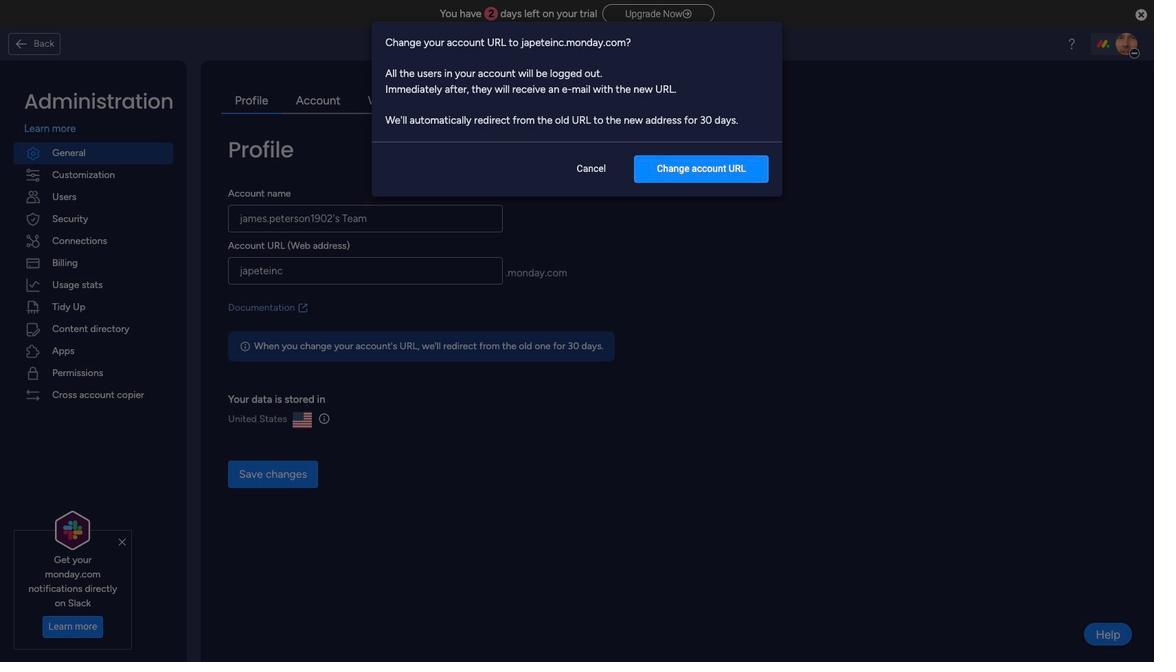 Task type: vqa. For each thing, say whether or not it's contained in the screenshot.
help icon
yes



Task type: locate. For each thing, give the bounding box(es) containing it.
None text field
[[228, 205, 503, 232], [228, 257, 503, 285], [228, 205, 503, 232], [228, 257, 503, 285]]

back to workspace image
[[14, 37, 28, 51]]

dapulse rightstroke image
[[683, 9, 692, 19]]



Task type: describe. For each thing, give the bounding box(es) containing it.
help image
[[1066, 37, 1079, 51]]

dapulse close image
[[1136, 8, 1148, 22]]

james peterson image
[[1116, 33, 1138, 55]]

dapulse x slim image
[[119, 536, 126, 548]]



